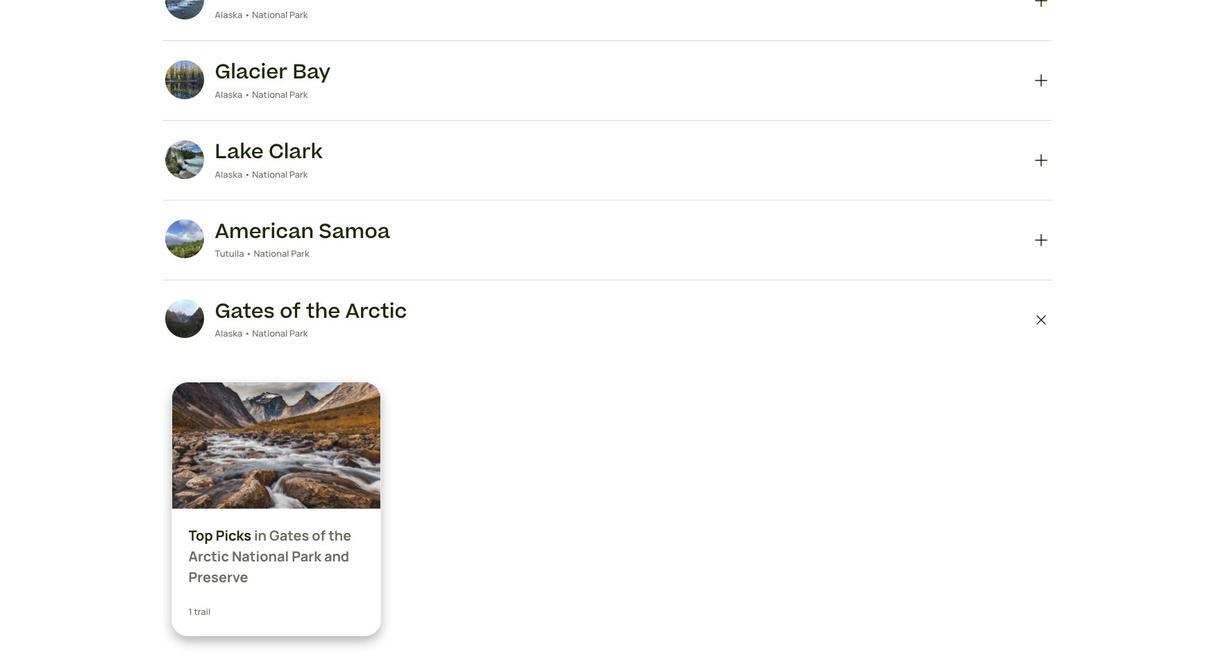 Task type: locate. For each thing, give the bounding box(es) containing it.
0 vertical spatial the
[[306, 297, 341, 326]]

trail
[[194, 606, 211, 618]]

• for american
[[246, 248, 252, 260]]

gates of the arctic alaska • national park
[[215, 297, 407, 340]]

in
[[254, 527, 267, 545]]

alaska down lake
[[215, 168, 243, 180]]

1 vertical spatial arctic
[[189, 548, 229, 566]]

glacier bay alaska • national park
[[215, 58, 331, 100]]

• inside glacier bay alaska • national park
[[244, 88, 250, 100]]

the inside the 'gates of the arctic alaska • national park'
[[306, 297, 341, 326]]

alaska • national park
[[215, 8, 308, 21]]

alaska right gates of the arctic image
[[215, 327, 243, 340]]

park inside lake clark alaska • national park
[[290, 168, 308, 180]]

• down lake
[[244, 168, 250, 180]]

1 alaska from the top
[[215, 8, 243, 21]]

3 alaska from the top
[[215, 168, 243, 180]]

alaska
[[215, 8, 243, 21], [215, 88, 243, 100], [215, 168, 243, 180], [215, 327, 243, 340]]

alaska right katmai image
[[215, 8, 243, 21]]

0 vertical spatial gates
[[215, 297, 275, 326]]

• up glacier
[[244, 8, 250, 21]]

• right gates of the arctic image
[[244, 327, 250, 340]]

bay
[[293, 58, 331, 87]]

the
[[306, 297, 341, 326], [329, 527, 352, 545]]

• right tutuila on the top left
[[246, 248, 252, 260]]

1 vertical spatial gates
[[270, 527, 309, 545]]

the inside in gates of the arctic national park and preserve
[[329, 527, 352, 545]]

glacier
[[215, 58, 288, 87]]

4 alaska from the top
[[215, 327, 243, 340]]

dialog
[[0, 0, 1215, 654]]

of
[[280, 297, 301, 326], [312, 527, 326, 545]]

alaska inside the 'gates of the arctic alaska • national park'
[[215, 327, 243, 340]]

top
[[189, 527, 213, 545]]

1 vertical spatial the
[[329, 527, 352, 545]]

katmai image
[[165, 0, 204, 19]]

glacier bay image
[[165, 60, 204, 99]]

lake clark alaska • national park
[[215, 138, 323, 180]]

park inside dropdown button
[[290, 8, 308, 21]]

• inside lake clark alaska • national park
[[244, 168, 250, 180]]

1 vertical spatial of
[[312, 527, 326, 545]]

of inside the 'gates of the arctic alaska • national park'
[[280, 297, 301, 326]]

national inside american samoa tutuila • national park
[[254, 248, 289, 260]]

0 horizontal spatial arctic
[[189, 548, 229, 566]]

park inside the 'gates of the arctic alaska • national park'
[[290, 327, 308, 340]]

national inside lake clark alaska • national park
[[252, 168, 288, 180]]

1 horizontal spatial arctic
[[346, 297, 407, 326]]

0 vertical spatial arctic
[[346, 297, 407, 326]]

alaska inside dropdown button
[[215, 8, 243, 21]]

1 horizontal spatial of
[[312, 527, 326, 545]]

0 horizontal spatial of
[[280, 297, 301, 326]]

gates of the arctic image
[[165, 300, 204, 338]]

• inside american samoa tutuila • national park
[[246, 248, 252, 260]]

alaska down glacier
[[215, 88, 243, 100]]

samoa
[[319, 217, 390, 247]]

national
[[252, 8, 288, 21], [252, 88, 288, 100], [252, 168, 288, 180], [254, 248, 289, 260], [252, 327, 288, 340], [232, 548, 289, 566]]

national inside the 'gates of the arctic alaska • national park'
[[252, 327, 288, 340]]

• down glacier
[[244, 88, 250, 100]]

park inside in gates of the arctic national park and preserve
[[292, 548, 322, 566]]

gates
[[215, 297, 275, 326], [270, 527, 309, 545]]

gates right in
[[270, 527, 309, 545]]

alaska inside lake clark alaska • national park
[[215, 168, 243, 180]]

•
[[244, 8, 250, 21], [244, 88, 250, 100], [244, 168, 250, 180], [246, 248, 252, 260], [244, 327, 250, 340]]

gates down tutuila on the top left
[[215, 297, 275, 326]]

park
[[290, 8, 308, 21], [290, 88, 308, 100], [290, 168, 308, 180], [291, 248, 310, 260], [290, 327, 308, 340], [292, 548, 322, 566]]

2 alaska from the top
[[215, 88, 243, 100]]

0 vertical spatial of
[[280, 297, 301, 326]]

cookie consent banner dialog
[[17, 588, 1198, 637]]

national inside in gates of the arctic national park and preserve
[[232, 548, 289, 566]]

arctic inside in gates of the arctic national park and preserve
[[189, 548, 229, 566]]

arctic
[[346, 297, 407, 326], [189, 548, 229, 566]]

alaska • national park button
[[146, 0, 1069, 40]]



Task type: describe. For each thing, give the bounding box(es) containing it.
• for lake
[[244, 168, 250, 180]]

national inside glacier bay alaska • national park
[[252, 88, 288, 100]]

in gates of the arctic national park and preserve image
[[172, 383, 380, 510]]

lake
[[215, 138, 264, 167]]

alaska inside glacier bay alaska • national park
[[215, 88, 243, 100]]

national inside dropdown button
[[252, 8, 288, 21]]

• inside dropdown button
[[244, 8, 250, 21]]

american samoa image
[[165, 220, 204, 259]]

tutuila
[[215, 248, 244, 260]]

park inside american samoa tutuila • national park
[[291, 248, 310, 260]]

gates inside in gates of the arctic national park and preserve
[[270, 527, 309, 545]]

clark
[[269, 138, 323, 167]]

1
[[189, 606, 192, 618]]

gates inside the 'gates of the arctic alaska • national park'
[[215, 297, 275, 326]]

of inside in gates of the arctic national park and preserve
[[312, 527, 326, 545]]

american
[[215, 217, 314, 247]]

arctic inside the 'gates of the arctic alaska • national park'
[[346, 297, 407, 326]]

• inside the 'gates of the arctic alaska • national park'
[[244, 327, 250, 340]]

park inside glacier bay alaska • national park
[[290, 88, 308, 100]]

american samoa tutuila • national park
[[215, 217, 390, 260]]

top picks
[[189, 527, 251, 545]]

1 trail
[[189, 606, 211, 618]]

lake clark image
[[165, 140, 204, 179]]

• for glacier
[[244, 88, 250, 100]]

preserve
[[189, 568, 248, 587]]

in gates of the arctic national park and preserve
[[189, 527, 352, 587]]

and
[[324, 548, 349, 566]]

picks
[[216, 527, 251, 545]]



Task type: vqa. For each thing, say whether or not it's contained in the screenshot.
in Gates of the Arctic National Park and Preserve image
yes



